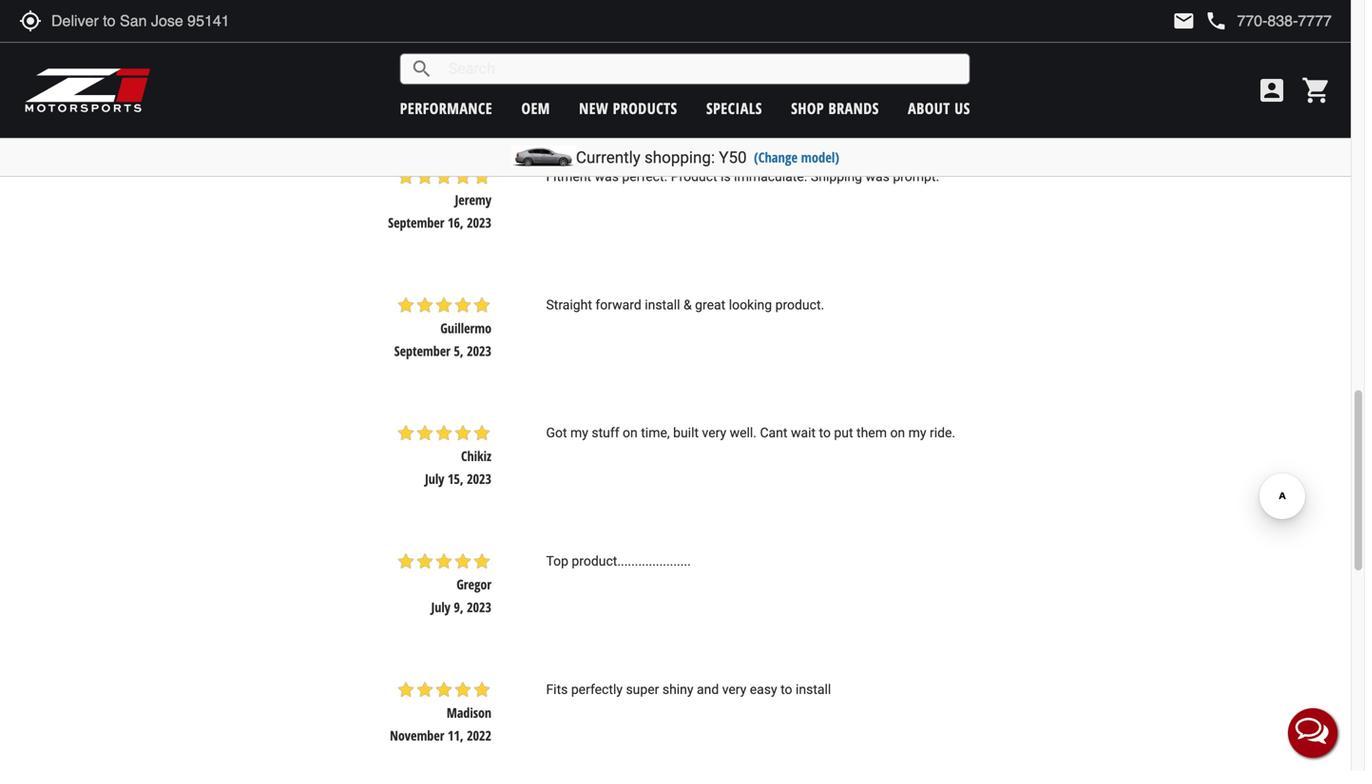 Task type: describe. For each thing, give the bounding box(es) containing it.
november
[[390, 727, 445, 745]]

september for star star star star star guillermo september 5, 2023
[[395, 342, 451, 360]]

mail link
[[1173, 10, 1196, 32]]

performance
[[400, 98, 493, 118]]

top product.....................
[[546, 554, 691, 569]]

fits
[[546, 682, 568, 698]]

phone link
[[1205, 10, 1333, 32]]

2 my from the left
[[909, 425, 927, 441]]

2023 for star star star star star chikiz july 15, 2023
[[467, 470, 492, 488]]

y50
[[719, 148, 747, 167]]

september for star star star star star jeremy september 16, 2023
[[388, 213, 445, 232]]

performance link
[[400, 98, 493, 118]]

search
[[411, 58, 433, 80]]

ride.
[[930, 425, 956, 441]]

shopping_cart
[[1302, 75, 1333, 106]]

product.....................
[[572, 554, 691, 569]]

is
[[721, 169, 731, 184]]

built
[[673, 425, 699, 441]]

star star star star star chikiz july 15, 2023
[[397, 424, 492, 488]]

shop brands link
[[792, 98, 880, 118]]

them
[[857, 425, 887, 441]]

z1 motorsports logo image
[[24, 67, 152, 114]]

shop
[[792, 98, 825, 118]]

1 on from the left
[[623, 425, 638, 441]]

immaculate.
[[734, 169, 808, 184]]

guillermo
[[441, 319, 492, 337]]

specials
[[707, 98, 763, 118]]

shiny
[[663, 682, 694, 698]]

2023 for star star star star star guillermo september 5, 2023
[[467, 342, 492, 360]]

star star star star star madison november 11, 2022
[[390, 680, 492, 745]]

oem
[[522, 98, 551, 118]]

prompt.
[[893, 169, 940, 184]]

put
[[835, 425, 854, 441]]

1 vertical spatial very
[[723, 682, 747, 698]]

perfect.
[[622, 169, 668, 184]]

shopping_cart link
[[1297, 75, 1333, 106]]

11,
[[448, 727, 464, 745]]

account_box
[[1257, 75, 1288, 106]]

product
[[671, 169, 718, 184]]

&
[[684, 297, 692, 313]]

my_location
[[19, 10, 42, 32]]

2 on from the left
[[891, 425, 906, 441]]

fitment was perfect. product is immaculate. shipping was prompt.
[[546, 169, 940, 184]]

customers
[[250, 80, 376, 111]]

specials link
[[707, 98, 763, 118]]

stuff
[[592, 425, 620, 441]]

super
[[626, 682, 659, 698]]

forward
[[596, 297, 642, 313]]

mail
[[1173, 10, 1196, 32]]

what our customers say
[[137, 80, 424, 111]]

mail phone
[[1173, 10, 1228, 32]]

new products link
[[579, 98, 678, 118]]

0 horizontal spatial to
[[781, 682, 793, 698]]



Task type: vqa. For each thing, say whether or not it's contained in the screenshot.


Task type: locate. For each thing, give the bounding box(es) containing it.
1 horizontal spatial my
[[909, 425, 927, 441]]

2023 inside star star star star star jeremy september 16, 2023
[[467, 213, 492, 232]]

model)
[[801, 148, 840, 166]]

madison
[[447, 704, 492, 722]]

(change
[[754, 148, 798, 166]]

0 vertical spatial very
[[702, 425, 727, 441]]

september left 5,
[[395, 342, 451, 360]]

straight
[[546, 297, 592, 313]]

cant
[[760, 425, 788, 441]]

july left '9,'
[[431, 598, 451, 616]]

well.
[[730, 425, 757, 441]]

july inside "star star star star star gregor july 9, 2023"
[[431, 598, 451, 616]]

1 my from the left
[[571, 425, 589, 441]]

currently shopping: y50 (change model)
[[576, 148, 840, 167]]

star star star star star jeremy september 16, 2023
[[388, 167, 492, 232]]

(change model) link
[[754, 148, 840, 166]]

2023 inside star star star star star chikiz july 15, 2023
[[467, 470, 492, 488]]

product.
[[776, 297, 825, 313]]

about us link
[[908, 98, 971, 118]]

straight forward install & great looking product.
[[546, 297, 825, 313]]

on
[[623, 425, 638, 441], [891, 425, 906, 441]]

star star star star star guillermo september 5, 2023
[[395, 296, 492, 360]]

2023
[[467, 213, 492, 232], [467, 342, 492, 360], [467, 470, 492, 488], [467, 598, 492, 616]]

shipping
[[811, 169, 863, 184]]

our
[[205, 80, 244, 111]]

to
[[819, 425, 831, 441], [781, 682, 793, 698]]

very right the and
[[723, 682, 747, 698]]

0 vertical spatial september
[[388, 213, 445, 232]]

time,
[[641, 425, 670, 441]]

currently
[[576, 148, 641, 167]]

1 vertical spatial september
[[395, 342, 451, 360]]

install left &
[[645, 297, 681, 313]]

1 vertical spatial july
[[431, 598, 451, 616]]

1 horizontal spatial install
[[796, 682, 832, 698]]

0 horizontal spatial my
[[571, 425, 589, 441]]

install right easy at the right of the page
[[796, 682, 832, 698]]

on right them
[[891, 425, 906, 441]]

wait
[[791, 425, 816, 441]]

2023 for star star star star star jeremy september 16, 2023
[[467, 213, 492, 232]]

us
[[955, 98, 971, 118]]

september
[[388, 213, 445, 232], [395, 342, 451, 360]]

and
[[697, 682, 719, 698]]

to right easy at the right of the page
[[781, 682, 793, 698]]

perfectly
[[571, 682, 623, 698]]

july for star star star star star chikiz july 15, 2023
[[425, 470, 445, 488]]

fits perfectly super shiny and very easy to install
[[546, 682, 832, 698]]

july left 15,
[[425, 470, 445, 488]]

very right 'built'
[[702, 425, 727, 441]]

1 vertical spatial install
[[796, 682, 832, 698]]

2023 inside star star star star star guillermo september 5, 2023
[[467, 342, 492, 360]]

account_box link
[[1253, 75, 1293, 106]]

was left the "prompt."
[[866, 169, 890, 184]]

my
[[571, 425, 589, 441], [909, 425, 927, 441]]

new products
[[579, 98, 678, 118]]

15,
[[448, 470, 464, 488]]

about us
[[908, 98, 971, 118]]

easy
[[750, 682, 778, 698]]

1 2023 from the top
[[467, 213, 492, 232]]

to left put
[[819, 425, 831, 441]]

1 was from the left
[[595, 169, 619, 184]]

install
[[645, 297, 681, 313], [796, 682, 832, 698]]

very
[[702, 425, 727, 441], [723, 682, 747, 698]]

got my stuff on time, built very well. cant wait to put them on my ride.
[[546, 425, 956, 441]]

my right got
[[571, 425, 589, 441]]

2 was from the left
[[866, 169, 890, 184]]

2023 right 5,
[[467, 342, 492, 360]]

shop brands
[[792, 98, 880, 118]]

jeremy
[[455, 191, 492, 209]]

my left 'ride.'
[[909, 425, 927, 441]]

products
[[613, 98, 678, 118]]

1 vertical spatial to
[[781, 682, 793, 698]]

was
[[595, 169, 619, 184], [866, 169, 890, 184]]

0 horizontal spatial on
[[623, 425, 638, 441]]

on right stuff
[[623, 425, 638, 441]]

say
[[383, 80, 424, 111]]

4 2023 from the top
[[467, 598, 492, 616]]

1 horizontal spatial was
[[866, 169, 890, 184]]

0 horizontal spatial was
[[595, 169, 619, 184]]

star
[[397, 167, 416, 186], [416, 167, 435, 186], [435, 167, 454, 186], [454, 167, 473, 186], [473, 167, 492, 186], [397, 296, 416, 315], [416, 296, 435, 315], [435, 296, 454, 315], [454, 296, 473, 315], [473, 296, 492, 315], [397, 424, 416, 443], [416, 424, 435, 443], [435, 424, 454, 443], [454, 424, 473, 443], [473, 424, 492, 443], [397, 552, 416, 571], [416, 552, 435, 571], [435, 552, 454, 571], [454, 552, 473, 571], [473, 552, 492, 571], [397, 680, 416, 699], [416, 680, 435, 699], [435, 680, 454, 699], [454, 680, 473, 699], [473, 680, 492, 699]]

new
[[579, 98, 609, 118]]

2023 right '9,'
[[467, 598, 492, 616]]

2023 inside "star star star star star gregor july 9, 2023"
[[467, 598, 492, 616]]

fitment
[[546, 169, 592, 184]]

2023 down chikiz
[[467, 470, 492, 488]]

5,
[[454, 342, 464, 360]]

Search search field
[[433, 54, 970, 84]]

2022
[[467, 727, 492, 745]]

1 horizontal spatial to
[[819, 425, 831, 441]]

9,
[[454, 598, 464, 616]]

shopping:
[[645, 148, 715, 167]]

0 vertical spatial to
[[819, 425, 831, 441]]

oem link
[[522, 98, 551, 118]]

gregor
[[457, 575, 492, 594]]

0 horizontal spatial install
[[645, 297, 681, 313]]

september inside star star star star star jeremy september 16, 2023
[[388, 213, 445, 232]]

0 vertical spatial july
[[425, 470, 445, 488]]

what
[[137, 80, 198, 111]]

great
[[695, 297, 726, 313]]

was down currently
[[595, 169, 619, 184]]

3 2023 from the top
[[467, 470, 492, 488]]

2023 down 'jeremy'
[[467, 213, 492, 232]]

phone
[[1205, 10, 1228, 32]]

2 2023 from the top
[[467, 342, 492, 360]]

16,
[[448, 213, 464, 232]]

brands
[[829, 98, 880, 118]]

july
[[425, 470, 445, 488], [431, 598, 451, 616]]

september left 16,
[[388, 213, 445, 232]]

about
[[908, 98, 951, 118]]

star star star star star gregor july 9, 2023
[[397, 552, 492, 616]]

july for star star star star star gregor july 9, 2023
[[431, 598, 451, 616]]

0 vertical spatial install
[[645, 297, 681, 313]]

top
[[546, 554, 569, 569]]

got
[[546, 425, 567, 441]]

july inside star star star star star chikiz july 15, 2023
[[425, 470, 445, 488]]

september inside star star star star star guillermo september 5, 2023
[[395, 342, 451, 360]]

chikiz
[[461, 447, 492, 465]]

1 horizontal spatial on
[[891, 425, 906, 441]]

looking
[[729, 297, 772, 313]]

2023 for star star star star star gregor july 9, 2023
[[467, 598, 492, 616]]



